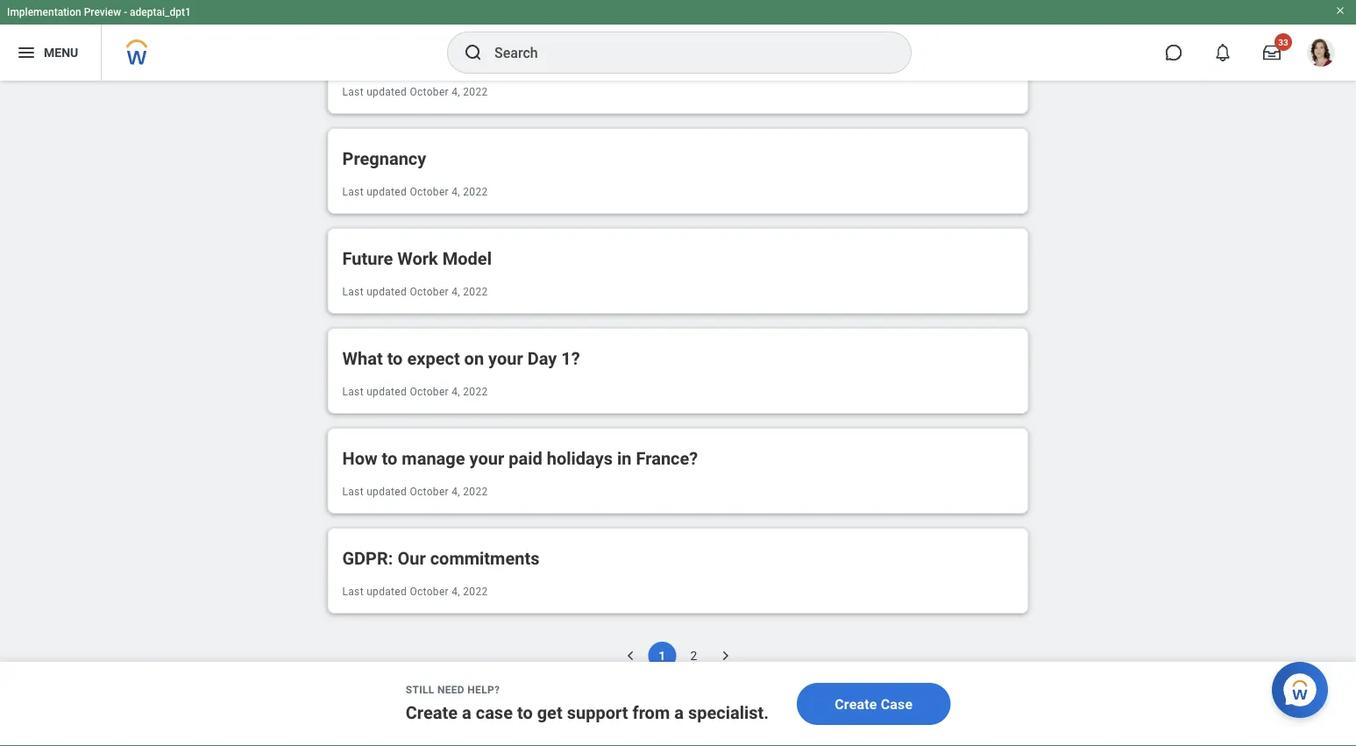 Task type: locate. For each thing, give the bounding box(es) containing it.
october down work
[[410, 286, 449, 298]]

5 october from the top
[[410, 486, 449, 498]]

to
[[387, 348, 403, 369], [382, 448, 398, 469], [517, 702, 533, 723]]

october inside button
[[410, 86, 449, 98]]

last updated october 4, 2022 for what to expect on your day 1?
[[342, 386, 488, 398]]

help?
[[468, 684, 500, 696]]

on
[[464, 348, 484, 369]]

2022 down commitments
[[463, 586, 488, 598]]

holidays
[[547, 448, 613, 469]]

a right from
[[674, 702, 684, 723]]

to right what
[[387, 348, 403, 369]]

your right on
[[489, 348, 523, 369]]

5 last from the top
[[342, 486, 364, 498]]

last down gdpr:
[[342, 586, 364, 598]]

last down how
[[342, 486, 364, 498]]

updated
[[367, 86, 407, 98], [367, 186, 407, 198], [367, 286, 407, 298], [367, 386, 407, 398], [367, 486, 407, 498], [367, 586, 407, 598]]

create down still
[[406, 702, 458, 723]]

2 updated from the top
[[367, 186, 407, 198]]

october up pregnancy
[[410, 86, 449, 98]]

october down gdpr: our commitments
[[410, 586, 449, 598]]

3 4, from the top
[[452, 286, 460, 298]]

4 2022 from the top
[[463, 386, 488, 398]]

updated down how
[[367, 486, 407, 498]]

to left get
[[517, 702, 533, 723]]

4,
[[452, 86, 460, 98], [452, 186, 460, 198], [452, 286, 460, 298], [452, 386, 460, 398], [452, 486, 460, 498], [452, 586, 460, 598]]

october for future work model
[[410, 286, 449, 298]]

last up pregnancy
[[342, 86, 364, 98]]

last updated october 4, 2022 down manage
[[342, 486, 488, 498]]

last
[[342, 86, 364, 98], [342, 186, 364, 198], [342, 286, 364, 298], [342, 386, 364, 398], [342, 486, 364, 498], [342, 586, 364, 598]]

6 october from the top
[[410, 586, 449, 598]]

last updated october 4, 2022
[[342, 86, 488, 98], [342, 186, 488, 198], [342, 286, 488, 298], [342, 386, 488, 398], [342, 486, 488, 498], [342, 586, 488, 598]]

notifications large image
[[1214, 44, 1232, 61]]

0 vertical spatial your
[[489, 348, 523, 369]]

last updated october 4, 2022 for future work model
[[342, 286, 488, 298]]

1 last from the top
[[342, 86, 364, 98]]

5 last updated october 4, 2022 from the top
[[342, 486, 488, 498]]

october down expect
[[410, 386, 449, 398]]

5 4, from the top
[[452, 486, 460, 498]]

implementation preview -   adeptai_dpt1
[[7, 6, 191, 18]]

4 last from the top
[[342, 386, 364, 398]]

1 4, from the top
[[452, 86, 460, 98]]

last updated october 4, 2022 down pregnancy
[[342, 186, 488, 198]]

work
[[397, 248, 438, 269]]

list
[[328, 0, 1029, 614], [648, 642, 708, 670]]

2 october from the top
[[410, 186, 449, 198]]

updated for future work model
[[367, 286, 407, 298]]

need
[[438, 684, 465, 696]]

6 last from the top
[[342, 586, 364, 598]]

2022 down model
[[463, 286, 488, 298]]

from
[[633, 702, 670, 723]]

to right how
[[382, 448, 398, 469]]

3 2022 from the top
[[463, 286, 488, 298]]

last inside button
[[342, 86, 364, 98]]

2022 for how to manage your paid holidays in france?
[[463, 486, 488, 498]]

2 last from the top
[[342, 186, 364, 198]]

to inside still need help? create a case to get support from a specialist.
[[517, 702, 533, 723]]

updated down what
[[367, 386, 407, 398]]

a
[[462, 702, 472, 723], [674, 702, 684, 723]]

2022 down manage
[[463, 486, 488, 498]]

october down manage
[[410, 486, 449, 498]]

paid
[[509, 448, 543, 469]]

6 2022 from the top
[[463, 586, 488, 598]]

your
[[489, 348, 523, 369], [470, 448, 504, 469]]

menu button
[[0, 25, 101, 81]]

5 2022 from the top
[[463, 486, 488, 498]]

4 last updated october 4, 2022 from the top
[[342, 386, 488, 398]]

3 last updated october 4, 2022 from the top
[[342, 286, 488, 298]]

in
[[617, 448, 632, 469]]

your left paid
[[470, 448, 504, 469]]

october for how to manage your paid holidays in france?
[[410, 486, 449, 498]]

menu
[[44, 45, 78, 60]]

3 last from the top
[[342, 286, 364, 298]]

4, for how to manage your paid holidays in france?
[[452, 486, 460, 498]]

updated down "future"
[[367, 286, 407, 298]]

last updated october 4, 2022 for how to manage your paid holidays in france?
[[342, 486, 488, 498]]

adeptai_dpt1
[[130, 6, 191, 18]]

last down pregnancy
[[342, 186, 364, 198]]

0 horizontal spatial create
[[406, 702, 458, 723]]

create case link
[[797, 683, 951, 725]]

last updated october 4, 2022 down future work model on the left of page
[[342, 286, 488, 298]]

1 horizontal spatial a
[[674, 702, 684, 723]]

updated down pregnancy
[[367, 186, 407, 198]]

3 updated from the top
[[367, 286, 407, 298]]

last down what
[[342, 386, 364, 398]]

2 4, from the top
[[452, 186, 460, 198]]

last updated october 4, 2022 down the search icon
[[342, 86, 488, 98]]

create
[[835, 696, 877, 712], [406, 702, 458, 723]]

2022 for gdpr: our commitments
[[463, 586, 488, 598]]

last updated october 4, 2022 for gdpr: our commitments
[[342, 586, 488, 598]]

1 2022 from the top
[[463, 86, 488, 98]]

1 vertical spatial list
[[648, 642, 708, 670]]

0 vertical spatial list
[[328, 0, 1029, 614]]

6 4, from the top
[[452, 586, 460, 598]]

6 updated from the top
[[367, 586, 407, 598]]

october for pregnancy
[[410, 186, 449, 198]]

updated down gdpr:
[[367, 586, 407, 598]]

specialist.
[[688, 702, 769, 723]]

2022 down on
[[463, 386, 488, 398]]

last down "future"
[[342, 286, 364, 298]]

2022 up model
[[463, 186, 488, 198]]

model
[[443, 248, 492, 269]]

commitments
[[430, 548, 540, 569]]

4 4, from the top
[[452, 386, 460, 398]]

a down need
[[462, 702, 472, 723]]

6 last updated october 4, 2022 from the top
[[342, 586, 488, 598]]

expect
[[407, 348, 460, 369]]

updated up pregnancy
[[367, 86, 407, 98]]

2022 inside button
[[463, 86, 488, 98]]

last for what to expect on your day 1?
[[342, 386, 364, 398]]

1 vertical spatial to
[[382, 448, 398, 469]]

2 last updated october 4, 2022 from the top
[[342, 186, 488, 198]]

2022 for pregnancy
[[463, 186, 488, 198]]

5 updated from the top
[[367, 486, 407, 498]]

october
[[410, 86, 449, 98], [410, 186, 449, 198], [410, 286, 449, 298], [410, 386, 449, 398], [410, 486, 449, 498], [410, 586, 449, 598]]

our
[[398, 548, 426, 569]]

0 horizontal spatial a
[[462, 702, 472, 723]]

3 october from the top
[[410, 286, 449, 298]]

france?
[[636, 448, 698, 469]]

2022
[[463, 86, 488, 98], [463, 186, 488, 198], [463, 286, 488, 298], [463, 386, 488, 398], [463, 486, 488, 498], [463, 586, 488, 598]]

2 vertical spatial to
[[517, 702, 533, 723]]

updated for what to expect on your day 1?
[[367, 386, 407, 398]]

october down pregnancy
[[410, 186, 449, 198]]

1 horizontal spatial create
[[835, 696, 877, 712]]

last for pregnancy
[[342, 186, 364, 198]]

create inside still need help? create a case to get support from a specialist.
[[406, 702, 458, 723]]

last updated october 4, 2022 down expect
[[342, 386, 488, 398]]

2 2022 from the top
[[463, 186, 488, 198]]

2022 down the search icon
[[463, 86, 488, 98]]

create left case
[[835, 696, 877, 712]]

4, for future work model
[[452, 286, 460, 298]]

last updated october 4, 2022 down our
[[342, 586, 488, 598]]

0 vertical spatial to
[[387, 348, 403, 369]]

day
[[528, 348, 557, 369]]

preview
[[84, 6, 121, 18]]

future work model
[[342, 248, 492, 269]]

4 october from the top
[[410, 386, 449, 398]]

create case
[[835, 696, 913, 712]]

case
[[476, 702, 513, 723]]

chevron right small image
[[717, 647, 734, 665]]

1 updated from the top
[[367, 86, 407, 98]]

1 october from the top
[[410, 86, 449, 98]]

1 last updated october 4, 2022 from the top
[[342, 86, 488, 98]]

4 updated from the top
[[367, 386, 407, 398]]

updated for how to manage your paid holidays in france?
[[367, 486, 407, 498]]

33 button
[[1253, 33, 1293, 72]]

2022 for what to expect on your day 1?
[[463, 386, 488, 398]]

pregnancy
[[342, 148, 426, 169]]



Task type: vqa. For each thing, say whether or not it's contained in the screenshot.
second "Becoming Indistractable" 'image' from the bottom
no



Task type: describe. For each thing, give the bounding box(es) containing it.
2 a from the left
[[674, 702, 684, 723]]

how to manage your paid holidays in france?
[[342, 448, 698, 469]]

gdpr:
[[342, 548, 393, 569]]

list containing pregnancy
[[328, 0, 1029, 614]]

create inside create case link
[[835, 696, 877, 712]]

still need help? create a case to get support from a specialist.
[[406, 684, 769, 723]]

october for gdpr: our commitments
[[410, 586, 449, 598]]

last updated october 4, 2022 button
[[328, 28, 1029, 114]]

inbox large image
[[1264, 44, 1281, 61]]

october for what to expect on your day 1?
[[410, 386, 449, 398]]

4, for gdpr: our commitments
[[452, 586, 460, 598]]

updated for gdpr: our commitments
[[367, 586, 407, 598]]

manage
[[402, 448, 465, 469]]

1 vertical spatial your
[[470, 448, 504, 469]]

get
[[537, 702, 563, 723]]

1
[[659, 649, 666, 663]]

close environment banner image
[[1336, 5, 1346, 16]]

last updated october 4, 2022 for pregnancy
[[342, 186, 488, 198]]

4, for pregnancy
[[452, 186, 460, 198]]

33
[[1279, 37, 1289, 47]]

updated inside button
[[367, 86, 407, 98]]

Search Workday  search field
[[495, 33, 875, 72]]

4, for what to expect on your day 1?
[[452, 386, 460, 398]]

still
[[406, 684, 435, 696]]

1 a from the left
[[462, 702, 472, 723]]

4, inside last updated october 4, 2022 button
[[452, 86, 460, 98]]

list containing 1
[[648, 642, 708, 670]]

-
[[124, 6, 127, 18]]

future
[[342, 248, 393, 269]]

justify image
[[16, 42, 37, 63]]

to for manage
[[382, 448, 398, 469]]

support
[[567, 702, 628, 723]]

last for future work model
[[342, 286, 364, 298]]

1?
[[562, 348, 580, 369]]

2
[[691, 649, 698, 663]]

case
[[881, 696, 913, 712]]

what
[[342, 348, 383, 369]]

how
[[342, 448, 378, 469]]

implementation
[[7, 6, 81, 18]]

last updated october 4, 2022 inside button
[[342, 86, 488, 98]]

updated for pregnancy
[[367, 186, 407, 198]]

what to expect on your day 1?
[[342, 348, 580, 369]]

profile logan mcneil image
[[1307, 39, 1336, 70]]

2022 for future work model
[[463, 286, 488, 298]]

search image
[[463, 42, 484, 63]]

gdpr: our commitments
[[342, 548, 540, 569]]

2 button
[[680, 642, 708, 670]]

1 button
[[648, 642, 677, 670]]

last for how to manage your paid holidays in france?
[[342, 486, 364, 498]]

last for gdpr: our commitments
[[342, 586, 364, 598]]

chevron left small image
[[622, 647, 640, 665]]

to for expect
[[387, 348, 403, 369]]

menu banner
[[0, 0, 1357, 81]]



